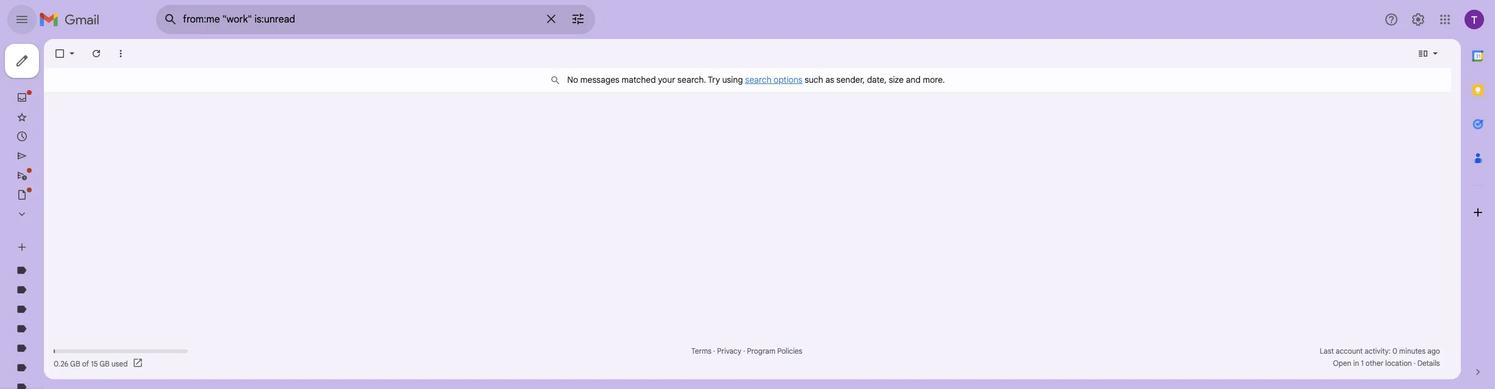 Task type: vqa. For each thing, say whether or not it's contained in the screenshot.
Privacy
yes



Task type: locate. For each thing, give the bounding box(es) containing it.
2 horizontal spatial ·
[[1414, 359, 1416, 368]]

navigation
[[0, 39, 146, 390]]

None checkbox
[[54, 48, 66, 60]]

· down minutes
[[1414, 359, 1416, 368]]

15
[[91, 359, 98, 369]]

search mail image
[[160, 9, 182, 30]]

tab list
[[1461, 39, 1495, 346]]

main content containing no messages matched your search. try using
[[44, 39, 1461, 380]]

0
[[1393, 347, 1398, 356]]

·
[[713, 347, 715, 356], [743, 347, 745, 356], [1414, 359, 1416, 368]]

0.26
[[54, 359, 68, 369]]

and
[[906, 74, 921, 85]]

terms
[[691, 347, 712, 356]]

no messages matched your search. try using search options such as sender, date, size and more.
[[567, 74, 945, 85]]

1 gb from the left
[[70, 359, 80, 369]]

your
[[658, 74, 675, 85]]

0 horizontal spatial gb
[[70, 359, 80, 369]]

gb right 15
[[99, 359, 110, 369]]

matched
[[622, 74, 656, 85]]

used
[[111, 359, 128, 369]]

of
[[82, 359, 89, 369]]

activity:
[[1365, 347, 1391, 356]]

search.
[[678, 74, 706, 85]]

footer containing terms
[[44, 346, 1451, 370]]

1 horizontal spatial ·
[[743, 347, 745, 356]]

details
[[1418, 359, 1440, 368]]

more image
[[115, 48, 127, 60]]

main content
[[44, 39, 1461, 380]]

· right privacy link
[[743, 347, 745, 356]]

sender,
[[837, 74, 865, 85]]

size
[[889, 74, 904, 85]]

privacy
[[717, 347, 741, 356]]

gb left of
[[70, 359, 80, 369]]

in
[[1353, 359, 1359, 368]]

· right "terms"
[[713, 347, 715, 356]]

footer
[[44, 346, 1451, 370]]

gb
[[70, 359, 80, 369], [99, 359, 110, 369]]

minutes
[[1399, 347, 1426, 356]]

1 horizontal spatial gb
[[99, 359, 110, 369]]

None search field
[[156, 5, 595, 34]]

using
[[722, 74, 743, 85]]

privacy link
[[717, 347, 741, 356]]

policies
[[777, 347, 803, 356]]



Task type: describe. For each thing, give the bounding box(es) containing it.
location
[[1386, 359, 1412, 368]]

search
[[745, 74, 772, 85]]

messages
[[580, 74, 620, 85]]

last
[[1320, 347, 1334, 356]]

support image
[[1384, 12, 1399, 27]]

· inside last account activity: 0 minutes ago open in 1 other location · details
[[1414, 359, 1416, 368]]

account
[[1336, 347, 1363, 356]]

other
[[1366, 359, 1384, 368]]

0.26 gb of 15 gb used
[[54, 359, 128, 369]]

more.
[[923, 74, 945, 85]]

0 horizontal spatial ·
[[713, 347, 715, 356]]

date,
[[867, 74, 887, 85]]

refresh image
[[90, 48, 102, 60]]

such
[[805, 74, 823, 85]]

Search mail text field
[[183, 13, 537, 26]]

program policies link
[[747, 347, 803, 356]]

open
[[1333, 359, 1352, 368]]

last account activity: 0 minutes ago open in 1 other location · details
[[1320, 347, 1440, 368]]

terms link
[[691, 347, 712, 356]]

2 gb from the left
[[99, 359, 110, 369]]

search options link
[[745, 74, 803, 85]]

no
[[567, 74, 578, 85]]

advanced search options image
[[566, 7, 590, 31]]

follow link to manage storage image
[[133, 358, 145, 370]]

terms · privacy · program policies
[[691, 347, 803, 356]]

settings image
[[1411, 12, 1426, 27]]

as
[[826, 74, 834, 85]]

options
[[774, 74, 803, 85]]

ago
[[1428, 347, 1440, 356]]

program
[[747, 347, 775, 356]]

gmail image
[[39, 7, 105, 32]]

clear search image
[[539, 7, 563, 31]]

details link
[[1418, 359, 1440, 368]]

toggle split pane mode image
[[1417, 48, 1429, 60]]

main menu image
[[15, 12, 29, 27]]

try
[[708, 74, 720, 85]]

1
[[1361, 359, 1364, 368]]



